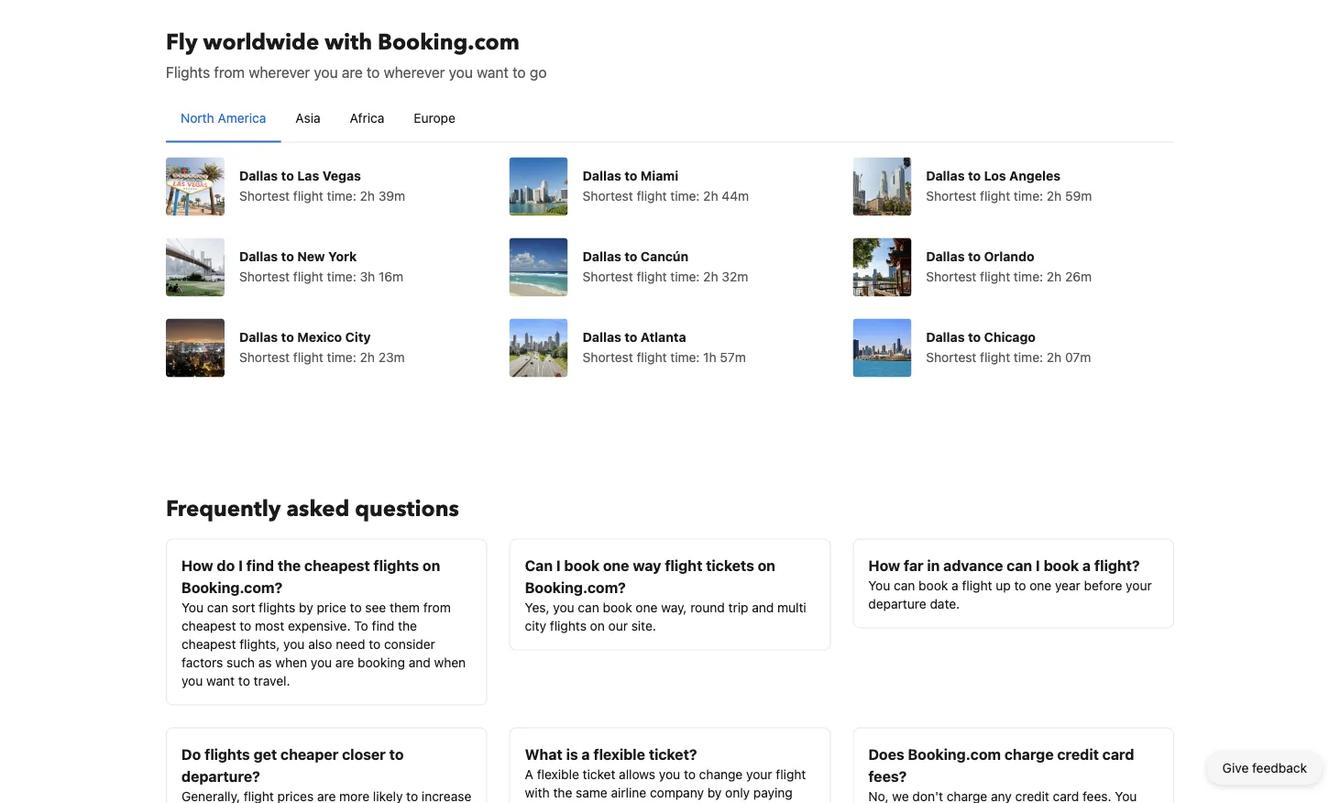 Task type: vqa. For each thing, say whether or not it's contained in the screenshot.
highlights
no



Task type: describe. For each thing, give the bounding box(es) containing it.
dallas for dallas to miami shortest flight time: 2h 44m
[[583, 168, 622, 183]]

you inside can i book one way flight tickets on booking.com? yes, you can book one way, round trip and multi city flights on our site.
[[553, 600, 575, 615]]

dallas for dallas to orlando shortest flight time: 2h 26m
[[927, 249, 965, 264]]

flights inside can i book one way flight tickets on booking.com? yes, you can book one way, round trip and multi city flights on our site.
[[550, 618, 587, 633]]

need
[[336, 637, 365, 652]]

ticket
[[583, 767, 616, 782]]

book down in
[[919, 578, 949, 593]]

dallas to new york image
[[166, 238, 225, 297]]

shortest inside dallas to chicago shortest flight time: 2h 07m
[[927, 349, 977, 365]]

new
[[297, 249, 325, 264]]

fly worldwide with booking.com flights from wherever you are to wherever you want to go
[[166, 28, 547, 81]]

europe
[[414, 110, 456, 125]]

flight?
[[1095, 557, 1141, 574]]

0 horizontal spatial the
[[278, 557, 301, 574]]

0 horizontal spatial flexible
[[537, 767, 579, 782]]

one inside how far in advance can i book a flight? you can book a flight up to one year before your departure date.
[[1030, 578, 1052, 593]]

change
[[700, 767, 743, 782]]

you for how far in advance can i book a flight?
[[869, 578, 891, 593]]

dallas for dallas to chicago shortest flight time: 2h 07m
[[927, 329, 965, 344]]

flight inside dallas to chicago shortest flight time: 2h 07m
[[981, 349, 1011, 365]]

dallas to cancún image
[[510, 238, 568, 297]]

flights,
[[240, 637, 280, 652]]

sort
[[232, 600, 255, 615]]

to
[[354, 618, 369, 633]]

as
[[258, 655, 272, 670]]

asia
[[296, 110, 321, 125]]

fly
[[166, 28, 198, 58]]

to inside dallas to chicago shortest flight time: 2h 07m
[[968, 329, 981, 344]]

europe button
[[399, 94, 470, 142]]

york
[[328, 249, 357, 264]]

same
[[576, 785, 608, 800]]

give feedback
[[1223, 761, 1308, 776]]

to inside dallas to atlanta shortest flight time: 1h 57m
[[625, 329, 638, 344]]

39m
[[379, 188, 405, 203]]

to up africa
[[367, 63, 380, 81]]

from inside "how do i find the cheapest flights on booking.com? you can sort flights by price to see them from cheapest to most expensive. to find the cheapest flights, you also need to consider factors such as when you are booking and when you want to travel."
[[423, 600, 451, 615]]

shortest inside dallas to cancún shortest flight time: 2h 32m
[[583, 269, 633, 284]]

the inside what is a flexible ticket? a flexible ticket allows you to change your flight with the same airline company by only payin
[[553, 785, 573, 800]]

shortest inside dallas to orlando shortest flight time: 2h 26m
[[927, 269, 977, 284]]

flights inside do flights get cheaper closer to departure?
[[205, 746, 250, 763]]

far
[[904, 557, 924, 574]]

to inside dallas to los angeles shortest flight time: 2h 59m
[[968, 168, 981, 183]]

orlando
[[985, 249, 1035, 264]]

dallas to chicago image
[[853, 319, 912, 377]]

shortest inside dallas to new york shortest flight time: 3h 16m
[[239, 269, 290, 284]]

mexico
[[297, 329, 342, 344]]

2h inside dallas to chicago shortest flight time: 2h 07m
[[1047, 349, 1062, 365]]

does booking.com charge credit card fees?
[[869, 746, 1135, 785]]

flight inside dallas to las vegas shortest flight time: 2h 39m
[[293, 188, 324, 203]]

allows
[[619, 767, 656, 782]]

your inside how far in advance can i book a flight? you can book a flight up to one year before your departure date.
[[1126, 578, 1153, 593]]

on for can i book one way flight tickets on booking.com?
[[758, 557, 776, 574]]

flights up most
[[259, 600, 296, 615]]

book up year
[[1044, 557, 1080, 574]]

booking.com inside "does booking.com charge credit card fees?"
[[908, 746, 1002, 763]]

dallas to chicago shortest flight time: 2h 07m
[[927, 329, 1092, 365]]

advance
[[944, 557, 1004, 574]]

2h inside dallas to miami shortest flight time: 2h 44m
[[704, 188, 719, 203]]

vegas
[[323, 168, 361, 183]]

to inside do flights get cheaper closer to departure?
[[390, 746, 404, 763]]

see
[[365, 600, 386, 615]]

shortest inside dallas to miami shortest flight time: 2h 44m
[[583, 188, 633, 203]]

flight inside dallas to new york shortest flight time: 3h 16m
[[293, 269, 324, 284]]

1 horizontal spatial on
[[590, 618, 605, 633]]

a inside what is a flexible ticket? a flexible ticket allows you to change your flight with the same airline company by only payin
[[582, 746, 590, 763]]

1 horizontal spatial one
[[636, 600, 658, 615]]

16m
[[379, 269, 404, 284]]

closer
[[342, 746, 386, 763]]

time: inside dallas to las vegas shortest flight time: 2h 39m
[[327, 188, 357, 203]]

miami
[[641, 168, 679, 183]]

time: inside dallas to orlando shortest flight time: 2h 26m
[[1014, 269, 1044, 284]]

flights up them
[[374, 557, 419, 574]]

atlanta
[[641, 329, 687, 344]]

are inside "how do i find the cheapest flights on booking.com? you can sort flights by price to see them from cheapest to most expensive. to find the cheapest flights, you also need to consider factors such as when you are booking and when you want to travel."
[[336, 655, 354, 670]]

and inside "how do i find the cheapest flights on booking.com? you can sort flights by price to see them from cheapest to most expensive. to find the cheapest flights, you also need to consider factors such as when you are booking and when you want to travel."
[[409, 655, 431, 670]]

booking
[[358, 655, 405, 670]]

flight inside dallas to los angeles shortest flight time: 2h 59m
[[981, 188, 1011, 203]]

time: inside dallas to cancún shortest flight time: 2h 32m
[[671, 269, 700, 284]]

credit
[[1058, 746, 1100, 763]]

dallas to los angeles image
[[853, 157, 912, 216]]

travel.
[[254, 673, 290, 688]]

i inside "how do i find the cheapest flights on booking.com? you can sort flights by price to see them from cheapest to most expensive. to find the cheapest flights, you also need to consider factors such as when you are booking and when you want to travel."
[[239, 557, 243, 574]]

1 horizontal spatial the
[[398, 618, 417, 633]]

is
[[566, 746, 578, 763]]

up
[[996, 578, 1011, 593]]

such
[[227, 655, 255, 670]]

what
[[525, 746, 563, 763]]

flight inside dallas to miami shortest flight time: 2h 44m
[[637, 188, 667, 203]]

charge
[[1005, 746, 1054, 763]]

i inside how far in advance can i book a flight? you can book a flight up to one year before your departure date.
[[1036, 557, 1041, 574]]

dallas to miami shortest flight time: 2h 44m
[[583, 168, 749, 203]]

do
[[217, 557, 235, 574]]

1h
[[704, 349, 717, 365]]

a
[[525, 767, 534, 782]]

multi
[[778, 600, 807, 615]]

price
[[317, 600, 347, 615]]

dallas to cancún shortest flight time: 2h 32m
[[583, 249, 749, 284]]

1 when from the left
[[275, 655, 307, 670]]

to inside what is a flexible ticket? a flexible ticket allows you to change your flight with the same airline company by only payin
[[684, 767, 696, 782]]

0 vertical spatial one
[[603, 557, 630, 574]]

north america
[[181, 110, 266, 125]]

dallas to las vegas shortest flight time: 2h 39m
[[239, 168, 405, 203]]

3h
[[360, 269, 375, 284]]

africa button
[[335, 94, 399, 142]]

flight inside dallas to mexico city shortest flight time: 2h 23m
[[293, 349, 324, 365]]

i inside can i book one way flight tickets on booking.com? yes, you can book one way, round trip and multi city flights on our site.
[[557, 557, 561, 574]]

dallas to miami image
[[510, 157, 568, 216]]

you down factors at the bottom left
[[182, 673, 203, 688]]

to inside dallas to miami shortest flight time: 2h 44m
[[625, 168, 638, 183]]

you for how do i find the cheapest flights on booking.com?
[[182, 600, 204, 615]]

booking.com? for book
[[525, 579, 626, 596]]

america
[[218, 110, 266, 125]]

how for how do i find the cheapest flights on booking.com?
[[182, 557, 213, 574]]

las
[[297, 168, 319, 183]]

departure?
[[182, 768, 260, 785]]

africa
[[350, 110, 385, 125]]

departure
[[869, 596, 927, 611]]

how far in advance can i book a flight? you can book a flight up to one year before your departure date.
[[869, 557, 1153, 611]]

los
[[985, 168, 1007, 183]]

booking.com? for i
[[182, 579, 283, 596]]

dallas for dallas to cancún shortest flight time: 2h 32m
[[583, 249, 622, 264]]

cheaper
[[281, 746, 339, 763]]

booking.com inside fly worldwide with booking.com flights from wherever you are to wherever you want to go
[[378, 28, 520, 58]]

book right can
[[564, 557, 600, 574]]

to inside dallas to orlando shortest flight time: 2h 26m
[[968, 249, 981, 264]]

2h inside dallas to las vegas shortest flight time: 2h 39m
[[360, 188, 375, 203]]

flight inside what is a flexible ticket? a flexible ticket allows you to change your flight with the same airline company by only payin
[[776, 767, 807, 782]]

card
[[1103, 746, 1135, 763]]

round
[[691, 600, 725, 615]]

0 vertical spatial find
[[246, 557, 274, 574]]

2 wherever from the left
[[384, 63, 445, 81]]

our
[[609, 618, 628, 633]]

also
[[308, 637, 332, 652]]

dallas to los angeles shortest flight time: 2h 59m
[[927, 168, 1093, 203]]

want inside "how do i find the cheapest flights on booking.com? you can sort flights by price to see them from cheapest to most expensive. to find the cheapest flights, you also need to consider factors such as when you are booking and when you want to travel."
[[206, 673, 235, 688]]

time: inside dallas to los angeles shortest flight time: 2h 59m
[[1014, 188, 1044, 203]]

book up our
[[603, 600, 633, 615]]

dallas to mexico city shortest flight time: 2h 23m
[[239, 329, 405, 365]]

cancún
[[641, 249, 689, 264]]

with inside what is a flexible ticket? a flexible ticket allows you to change your flight with the same airline company by only payin
[[525, 785, 550, 800]]

airline
[[611, 785, 647, 800]]

2h inside dallas to cancún shortest flight time: 2h 32m
[[704, 269, 719, 284]]

you down also
[[311, 655, 332, 670]]

by inside "how do i find the cheapest flights on booking.com? you can sort flights by price to see them from cheapest to most expensive. to find the cheapest flights, you also need to consider factors such as when you are booking and when you want to travel."
[[299, 600, 313, 615]]

north america button
[[166, 94, 281, 142]]

26m
[[1066, 269, 1092, 284]]

questions
[[355, 494, 459, 525]]

by inside what is a flexible ticket? a flexible ticket allows you to change your flight with the same airline company by only payin
[[708, 785, 722, 800]]

what is a flexible ticket? a flexible ticket allows you to change your flight with the same airline company by only payin
[[525, 746, 807, 803]]

you left also
[[284, 637, 305, 652]]

44m
[[722, 188, 749, 203]]

to up booking at the left bottom of the page
[[369, 637, 381, 652]]



Task type: locate. For each thing, give the bounding box(es) containing it.
to inside dallas to new york shortest flight time: 3h 16m
[[281, 249, 294, 264]]

dallas inside dallas to mexico city shortest flight time: 2h 23m
[[239, 329, 278, 344]]

can right yes,
[[578, 600, 600, 615]]

2h left "39m" in the left top of the page
[[360, 188, 375, 203]]

feedback
[[1253, 761, 1308, 776]]

can up departure
[[894, 578, 916, 593]]

go
[[530, 63, 547, 81]]

tab list
[[166, 94, 1175, 144]]

flight down 'atlanta'
[[637, 349, 667, 365]]

angeles
[[1010, 168, 1061, 183]]

1 horizontal spatial want
[[477, 63, 509, 81]]

can inside "how do i find the cheapest flights on booking.com? you can sort flights by price to see them from cheapest to most expensive. to find the cheapest flights, you also need to consider factors such as when you are booking and when you want to travel."
[[207, 600, 228, 615]]

1 horizontal spatial find
[[372, 618, 395, 633]]

dallas inside dallas to chicago shortest flight time: 2h 07m
[[927, 329, 965, 344]]

flexible down is on the bottom left
[[537, 767, 579, 782]]

dallas for dallas to mexico city shortest flight time: 2h 23m
[[239, 329, 278, 344]]

2 horizontal spatial i
[[1036, 557, 1041, 574]]

frequently asked questions
[[166, 494, 459, 525]]

flight inside can i book one way flight tickets on booking.com? yes, you can book one way, round trip and multi city flights on our site.
[[665, 557, 703, 574]]

1 horizontal spatial a
[[952, 578, 959, 593]]

2 vertical spatial one
[[636, 600, 658, 615]]

dallas to mexico city image
[[166, 319, 225, 377]]

one left way
[[603, 557, 630, 574]]

2h left 32m
[[704, 269, 719, 284]]

dallas
[[239, 168, 278, 183], [583, 168, 622, 183], [927, 168, 965, 183], [239, 249, 278, 264], [583, 249, 622, 264], [927, 249, 965, 264], [239, 329, 278, 344], [583, 329, 622, 344], [927, 329, 965, 344]]

0 vertical spatial your
[[1126, 578, 1153, 593]]

way,
[[661, 600, 687, 615]]

1 horizontal spatial i
[[557, 557, 561, 574]]

1 vertical spatial flexible
[[537, 767, 579, 782]]

the left the "same"
[[553, 785, 573, 800]]

dallas to new york shortest flight time: 3h 16m
[[239, 249, 404, 284]]

booking.com? down do
[[182, 579, 283, 596]]

booking.com
[[378, 28, 520, 58], [908, 746, 1002, 763]]

wherever down worldwide
[[249, 63, 310, 81]]

want left go
[[477, 63, 509, 81]]

1 i from the left
[[239, 557, 243, 574]]

dallas inside dallas to miami shortest flight time: 2h 44m
[[583, 168, 622, 183]]

to down sort
[[240, 618, 252, 633]]

i right can
[[557, 557, 561, 574]]

fees?
[[869, 768, 907, 785]]

shortest right dallas to las vegas 'image'
[[239, 188, 290, 203]]

2 vertical spatial cheapest
[[182, 637, 236, 652]]

0 horizontal spatial a
[[582, 746, 590, 763]]

0 vertical spatial flexible
[[594, 746, 646, 763]]

by up expensive.
[[299, 600, 313, 615]]

1 vertical spatial booking.com
[[908, 746, 1002, 763]]

can up up
[[1007, 557, 1033, 574]]

year
[[1056, 578, 1081, 593]]

1 vertical spatial cheapest
[[182, 618, 236, 633]]

time: down angeles
[[1014, 188, 1044, 203]]

2 i from the left
[[557, 557, 561, 574]]

a up date.
[[952, 578, 959, 593]]

0 vertical spatial from
[[214, 63, 245, 81]]

dallas to atlanta shortest flight time: 1h 57m
[[583, 329, 746, 365]]

ticket?
[[649, 746, 697, 763]]

can
[[525, 557, 553, 574]]

0 vertical spatial the
[[278, 557, 301, 574]]

on
[[423, 557, 441, 574], [758, 557, 776, 574], [590, 618, 605, 633]]

and right trip
[[752, 600, 774, 615]]

flexible up allows
[[594, 746, 646, 763]]

time: down orlando
[[1014, 269, 1044, 284]]

time: down vegas
[[327, 188, 357, 203]]

north
[[181, 110, 214, 125]]

dallas left cancún
[[583, 249, 622, 264]]

2h left 26m at the top of the page
[[1047, 269, 1062, 284]]

with inside fly worldwide with booking.com flights from wherever you are to wherever you want to go
[[325, 28, 372, 58]]

time: inside dallas to atlanta shortest flight time: 1h 57m
[[671, 349, 700, 365]]

date.
[[930, 596, 960, 611]]

dallas inside dallas to orlando shortest flight time: 2h 26m
[[927, 249, 965, 264]]

to left orlando
[[968, 249, 981, 264]]

are
[[342, 63, 363, 81], [336, 655, 354, 670]]

flight inside dallas to cancún shortest flight time: 2h 32m
[[637, 269, 667, 284]]

flight down los
[[981, 188, 1011, 203]]

1 vertical spatial the
[[398, 618, 417, 633]]

2 horizontal spatial the
[[553, 785, 573, 800]]

to right closer
[[390, 746, 404, 763]]

1 how from the left
[[182, 557, 213, 574]]

0 vertical spatial want
[[477, 63, 509, 81]]

flight down orlando
[[981, 269, 1011, 284]]

are down "need"
[[336, 655, 354, 670]]

2h
[[360, 188, 375, 203], [704, 188, 719, 203], [1047, 188, 1062, 203], [704, 269, 719, 284], [1047, 269, 1062, 284], [360, 349, 375, 365], [1047, 349, 1062, 365]]

shortest right 'dallas to new york' image
[[239, 269, 290, 284]]

1 vertical spatial want
[[206, 673, 235, 688]]

1 horizontal spatial you
[[869, 578, 891, 593]]

to left cancún
[[625, 249, 638, 264]]

a right is on the bottom left
[[582, 746, 590, 763]]

site.
[[632, 618, 657, 633]]

dallas right dallas to chicago 'image'
[[927, 329, 965, 344]]

to left 'atlanta'
[[625, 329, 638, 344]]

find right do
[[246, 557, 274, 574]]

to left go
[[513, 63, 526, 81]]

i right advance
[[1036, 557, 1041, 574]]

dallas left miami
[[583, 168, 622, 183]]

3 i from the left
[[1036, 557, 1041, 574]]

0 horizontal spatial find
[[246, 557, 274, 574]]

1 booking.com? from the left
[[182, 579, 283, 596]]

you up the asia at top
[[314, 63, 338, 81]]

dallas for dallas to new york shortest flight time: 3h 16m
[[239, 249, 278, 264]]

0 horizontal spatial from
[[214, 63, 245, 81]]

59m
[[1066, 188, 1093, 203]]

you inside "how do i find the cheapest flights on booking.com? you can sort flights by price to see them from cheapest to most expensive. to find the cheapest flights, you also need to consider factors such as when you are booking and when you want to travel."
[[182, 600, 204, 615]]

dallas left new
[[239, 249, 278, 264]]

to inside dallas to mexico city shortest flight time: 2h 23m
[[281, 329, 294, 344]]

dallas for dallas to los angeles shortest flight time: 2h 59m
[[927, 168, 965, 183]]

you inside how far in advance can i book a flight? you can book a flight up to one year before your departure date.
[[869, 578, 891, 593]]

want inside fly worldwide with booking.com flights from wherever you are to wherever you want to go
[[477, 63, 509, 81]]

0 horizontal spatial when
[[275, 655, 307, 670]]

company
[[650, 785, 704, 800]]

dallas for dallas to atlanta shortest flight time: 1h 57m
[[583, 329, 622, 344]]

the
[[278, 557, 301, 574], [398, 618, 417, 633], [553, 785, 573, 800]]

0 vertical spatial you
[[869, 578, 891, 593]]

before
[[1085, 578, 1123, 593]]

dallas to atlanta image
[[510, 319, 568, 377]]

you inside what is a flexible ticket? a flexible ticket allows you to change your flight with the same airline company by only payin
[[659, 767, 681, 782]]

0 horizontal spatial want
[[206, 673, 235, 688]]

your up only
[[747, 767, 773, 782]]

to inside dallas to cancún shortest flight time: 2h 32m
[[625, 249, 638, 264]]

shortest
[[239, 188, 290, 203], [583, 188, 633, 203], [927, 188, 977, 203], [239, 269, 290, 284], [583, 269, 633, 284], [927, 269, 977, 284], [239, 349, 290, 365], [583, 349, 633, 365], [927, 349, 977, 365]]

1 vertical spatial with
[[525, 785, 550, 800]]

0 horizontal spatial your
[[747, 767, 773, 782]]

on left our
[[590, 618, 605, 633]]

1 horizontal spatial from
[[423, 600, 451, 615]]

1 horizontal spatial with
[[525, 785, 550, 800]]

dallas left mexico
[[239, 329, 278, 344]]

wherever up europe
[[384, 63, 445, 81]]

flight inside how far in advance can i book a flight? you can book a flight up to one year before your departure date.
[[963, 578, 993, 593]]

2 horizontal spatial one
[[1030, 578, 1052, 593]]

1 horizontal spatial how
[[869, 557, 901, 574]]

time:
[[327, 188, 357, 203], [671, 188, 700, 203], [1014, 188, 1044, 203], [327, 269, 357, 284], [671, 269, 700, 284], [1014, 269, 1044, 284], [327, 349, 357, 365], [671, 349, 700, 365], [1014, 349, 1044, 365]]

0 vertical spatial and
[[752, 600, 774, 615]]

1 horizontal spatial booking.com
[[908, 746, 1002, 763]]

0 vertical spatial by
[[299, 600, 313, 615]]

2 horizontal spatial on
[[758, 557, 776, 574]]

1 wherever from the left
[[249, 63, 310, 81]]

time: down york
[[327, 269, 357, 284]]

on inside "how do i find the cheapest flights on booking.com? you can sort flights by price to see them from cheapest to most expensive. to find the cheapest flights, you also need to consider factors such as when you are booking and when you want to travel."
[[423, 557, 441, 574]]

1 horizontal spatial and
[[752, 600, 774, 615]]

your down flight?
[[1126, 578, 1153, 593]]

time: inside dallas to miami shortest flight time: 2h 44m
[[671, 188, 700, 203]]

flight down new
[[293, 269, 324, 284]]

your inside what is a flexible ticket? a flexible ticket allows you to change your flight with the same airline company by only payin
[[747, 767, 773, 782]]

1 vertical spatial and
[[409, 655, 431, 670]]

how left do
[[182, 557, 213, 574]]

you right yes,
[[553, 600, 575, 615]]

dallas left las
[[239, 168, 278, 183]]

flight inside dallas to atlanta shortest flight time: 1h 57m
[[637, 349, 667, 365]]

dallas inside dallas to los angeles shortest flight time: 2h 59m
[[927, 168, 965, 183]]

1 vertical spatial from
[[423, 600, 451, 615]]

on for how do i find the cheapest flights on booking.com?
[[423, 557, 441, 574]]

city
[[345, 329, 371, 344]]

07m
[[1066, 349, 1092, 365]]

time: left 1h
[[671, 349, 700, 365]]

tab list containing north america
[[166, 94, 1175, 144]]

to down such
[[238, 673, 250, 688]]

and inside can i book one way flight tickets on booking.com? yes, you can book one way, round trip and multi city flights on our site.
[[752, 600, 774, 615]]

give feedback button
[[1209, 752, 1323, 785]]

to right up
[[1015, 578, 1027, 593]]

shortest right "dallas to mexico city" image
[[239, 349, 290, 365]]

1 horizontal spatial by
[[708, 785, 722, 800]]

to left las
[[281, 168, 294, 183]]

get
[[254, 746, 277, 763]]

1 horizontal spatial when
[[434, 655, 466, 670]]

dallas inside dallas to las vegas shortest flight time: 2h 39m
[[239, 168, 278, 183]]

you up departure
[[869, 578, 891, 593]]

want down factors at the bottom left
[[206, 673, 235, 688]]

0 horizontal spatial you
[[182, 600, 204, 615]]

in
[[928, 557, 940, 574]]

2 horizontal spatial a
[[1083, 557, 1092, 574]]

give
[[1223, 761, 1249, 776]]

trip
[[729, 600, 749, 615]]

time: inside dallas to chicago shortest flight time: 2h 07m
[[1014, 349, 1044, 365]]

flights right the city
[[550, 618, 587, 633]]

find down see
[[372, 618, 395, 633]]

factors
[[182, 655, 223, 670]]

1 vertical spatial by
[[708, 785, 722, 800]]

on right tickets at bottom right
[[758, 557, 776, 574]]

2h inside dallas to los angeles shortest flight time: 2h 59m
[[1047, 188, 1062, 203]]

to left los
[[968, 168, 981, 183]]

2h left 59m
[[1047, 188, 1062, 203]]

dallas for dallas to las vegas shortest flight time: 2h 39m
[[239, 168, 278, 183]]

dallas to orlando image
[[853, 238, 912, 297]]

0 vertical spatial cheapest
[[304, 557, 370, 574]]

booking.com? inside "how do i find the cheapest flights on booking.com? you can sort flights by price to see them from cheapest to most expensive. to find the cheapest flights, you also need to consider factors such as when you are booking and when you want to travel."
[[182, 579, 283, 596]]

to left mexico
[[281, 329, 294, 344]]

1 vertical spatial you
[[182, 600, 204, 615]]

time: inside dallas to mexico city shortest flight time: 2h 23m
[[327, 349, 357, 365]]

shortest inside dallas to mexico city shortest flight time: 2h 23m
[[239, 349, 290, 365]]

2 how from the left
[[869, 557, 901, 574]]

booking.com up europe
[[378, 28, 520, 58]]

2h inside dallas to orlando shortest flight time: 2h 26m
[[1047, 269, 1062, 284]]

2h left 07m
[[1047, 349, 1062, 365]]

one up "site."
[[636, 600, 658, 615]]

dallas inside dallas to atlanta shortest flight time: 1h 57m
[[583, 329, 622, 344]]

to up to
[[350, 600, 362, 615]]

when right as
[[275, 655, 307, 670]]

1 vertical spatial find
[[372, 618, 395, 633]]

you up europe
[[449, 63, 473, 81]]

1 horizontal spatial wherever
[[384, 63, 445, 81]]

1 horizontal spatial flexible
[[594, 746, 646, 763]]

booking.com? down can
[[525, 579, 626, 596]]

do
[[182, 746, 201, 763]]

how inside how far in advance can i book a flight? you can book a flight up to one year before your departure date.
[[869, 557, 901, 574]]

0 vertical spatial with
[[325, 28, 372, 58]]

when down 'consider'
[[434, 655, 466, 670]]

asked
[[287, 494, 350, 525]]

does
[[869, 746, 905, 763]]

1 vertical spatial one
[[1030, 578, 1052, 593]]

you left sort
[[182, 600, 204, 615]]

dallas to las vegas image
[[166, 157, 225, 216]]

shortest inside dallas to los angeles shortest flight time: 2h 59m
[[927, 188, 977, 203]]

book
[[564, 557, 600, 574], [1044, 557, 1080, 574], [919, 578, 949, 593], [603, 600, 633, 615]]

chicago
[[985, 329, 1036, 344]]

2 when from the left
[[434, 655, 466, 670]]

2h down city
[[360, 349, 375, 365]]

1 horizontal spatial your
[[1126, 578, 1153, 593]]

flight right 'change'
[[776, 767, 807, 782]]

shortest right the 'dallas to los angeles' image
[[927, 188, 977, 203]]

2 vertical spatial the
[[553, 785, 573, 800]]

time: down miami
[[671, 188, 700, 203]]

with up africa
[[325, 28, 372, 58]]

booking.com? inside can i book one way flight tickets on booking.com? yes, you can book one way, round trip and multi city flights on our site.
[[525, 579, 626, 596]]

shortest inside dallas to atlanta shortest flight time: 1h 57m
[[583, 349, 633, 365]]

worldwide
[[203, 28, 319, 58]]

you
[[314, 63, 338, 81], [449, 63, 473, 81], [553, 600, 575, 615], [284, 637, 305, 652], [311, 655, 332, 670], [182, 673, 203, 688], [659, 767, 681, 782]]

i
[[239, 557, 243, 574], [557, 557, 561, 574], [1036, 557, 1041, 574]]

0 horizontal spatial wherever
[[249, 63, 310, 81]]

from inside fly worldwide with booking.com flights from wherever you are to wherever you want to go
[[214, 63, 245, 81]]

only
[[726, 785, 750, 800]]

0 vertical spatial are
[[342, 63, 363, 81]]

57m
[[720, 349, 746, 365]]

shortest right the dallas to miami image
[[583, 188, 633, 203]]

0 horizontal spatial on
[[423, 557, 441, 574]]

0 horizontal spatial booking.com
[[378, 28, 520, 58]]

23m
[[379, 349, 405, 365]]

dallas inside dallas to new york shortest flight time: 3h 16m
[[239, 249, 278, 264]]

from
[[214, 63, 245, 81], [423, 600, 451, 615]]

how left far in the right bottom of the page
[[869, 557, 901, 574]]

1 vertical spatial a
[[952, 578, 959, 593]]

0 horizontal spatial with
[[325, 28, 372, 58]]

how inside "how do i find the cheapest flights on booking.com? you can sort flights by price to see them from cheapest to most expensive. to find the cheapest flights, you also need to consider factors such as when you are booking and when you want to travel."
[[182, 557, 213, 574]]

are up africa
[[342, 63, 363, 81]]

with down a
[[525, 785, 550, 800]]

0 horizontal spatial by
[[299, 600, 313, 615]]

32m
[[722, 269, 749, 284]]

way
[[633, 557, 662, 574]]

them
[[390, 600, 420, 615]]

0 vertical spatial a
[[1083, 557, 1092, 574]]

0 horizontal spatial booking.com?
[[182, 579, 283, 596]]

1 horizontal spatial booking.com?
[[525, 579, 626, 596]]

can i book one way flight tickets on booking.com? yes, you can book one way, round trip and multi city flights on our site.
[[525, 557, 807, 633]]

time: inside dallas to new york shortest flight time: 3h 16m
[[327, 269, 357, 284]]

from right flights
[[214, 63, 245, 81]]

flights
[[166, 63, 210, 81]]

can inside can i book one way flight tickets on booking.com? yes, you can book one way, round trip and multi city flights on our site.
[[578, 600, 600, 615]]

dallas inside dallas to cancún shortest flight time: 2h 32m
[[583, 249, 622, 264]]

flights
[[374, 557, 419, 574], [259, 600, 296, 615], [550, 618, 587, 633], [205, 746, 250, 763]]

how for how far in advance can i book a flight?
[[869, 557, 901, 574]]

shortest inside dallas to las vegas shortest flight time: 2h 39m
[[239, 188, 290, 203]]

0 horizontal spatial and
[[409, 655, 431, 670]]

2h inside dallas to mexico city shortest flight time: 2h 23m
[[360, 349, 375, 365]]

how do i find the cheapest flights on booking.com? you can sort flights by price to see them from cheapest to most expensive. to find the cheapest flights, you also need to consider factors such as when you are booking and when you want to travel.
[[182, 557, 466, 688]]

and down 'consider'
[[409, 655, 431, 670]]

flight
[[293, 188, 324, 203], [637, 188, 667, 203], [981, 188, 1011, 203], [293, 269, 324, 284], [637, 269, 667, 284], [981, 269, 1011, 284], [293, 349, 324, 365], [637, 349, 667, 365], [981, 349, 1011, 365], [665, 557, 703, 574], [963, 578, 993, 593], [776, 767, 807, 782]]

flight right way
[[665, 557, 703, 574]]

the down frequently asked questions
[[278, 557, 301, 574]]

consider
[[384, 637, 435, 652]]

to inside how far in advance can i book a flight? you can book a flight up to one year before your departure date.
[[1015, 578, 1027, 593]]

0 horizontal spatial one
[[603, 557, 630, 574]]

your
[[1126, 578, 1153, 593], [747, 767, 773, 782]]

can
[[1007, 557, 1033, 574], [894, 578, 916, 593], [207, 600, 228, 615], [578, 600, 600, 615]]

flight down advance
[[963, 578, 993, 593]]

to inside dallas to las vegas shortest flight time: 2h 39m
[[281, 168, 294, 183]]

time: down chicago
[[1014, 349, 1044, 365]]

1 vertical spatial are
[[336, 655, 354, 670]]

0 vertical spatial booking.com
[[378, 28, 520, 58]]

1 vertical spatial your
[[747, 767, 773, 782]]

dallas left los
[[927, 168, 965, 183]]

to left new
[[281, 249, 294, 264]]

dallas left orlando
[[927, 249, 965, 264]]

and
[[752, 600, 774, 615], [409, 655, 431, 670]]

2 vertical spatial a
[[582, 746, 590, 763]]

on down questions
[[423, 557, 441, 574]]

flight inside dallas to orlando shortest flight time: 2h 26m
[[981, 269, 1011, 284]]

frequently
[[166, 494, 281, 525]]

2 booking.com? from the left
[[525, 579, 626, 596]]

do flights get cheaper closer to departure?
[[182, 746, 404, 785]]

are inside fly worldwide with booking.com flights from wherever you are to wherever you want to go
[[342, 63, 363, 81]]

0 horizontal spatial how
[[182, 557, 213, 574]]

0 horizontal spatial i
[[239, 557, 243, 574]]

to left miami
[[625, 168, 638, 183]]

dallas left 'atlanta'
[[583, 329, 622, 344]]

to up company
[[684, 767, 696, 782]]



